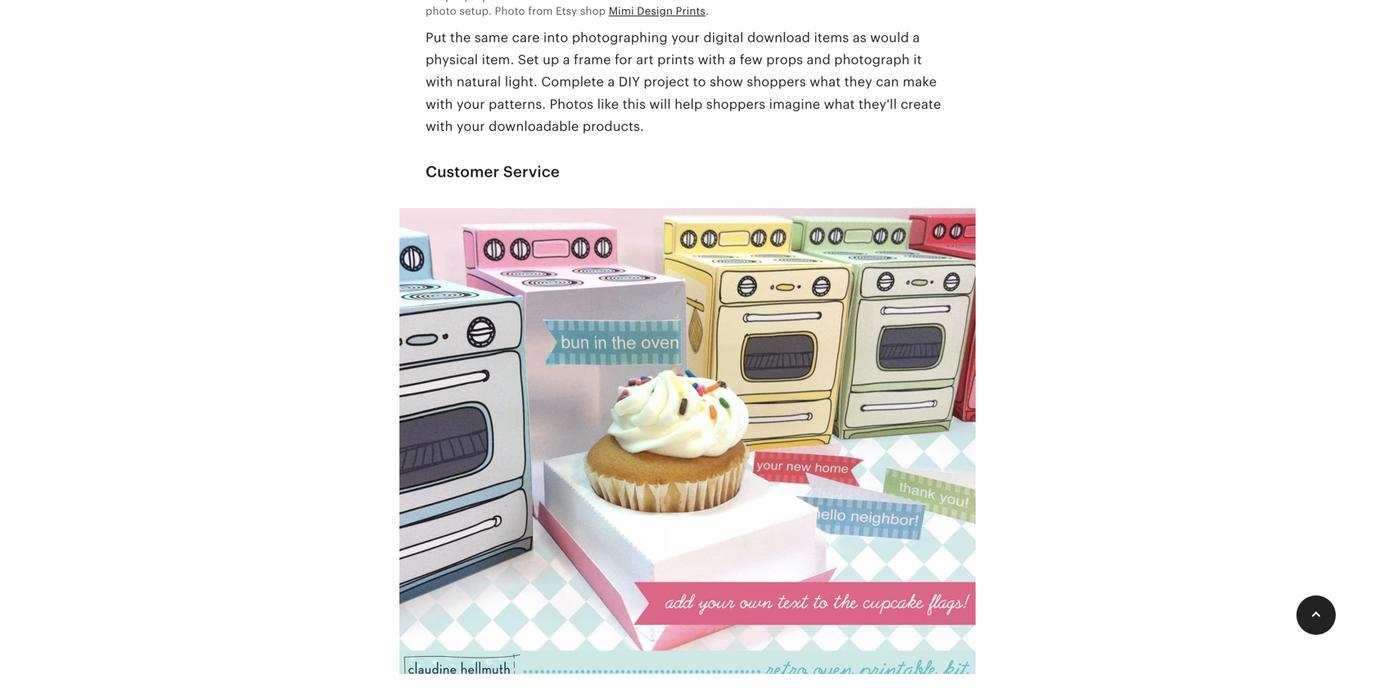 Task type: describe. For each thing, give the bounding box(es) containing it.
1 vertical spatial what
[[824, 97, 855, 112]]

frame
[[574, 52, 611, 67]]

1 vertical spatial shoppers
[[706, 97, 766, 112]]

2 vertical spatial your
[[457, 119, 485, 134]]

they
[[844, 75, 872, 89]]

props inside simple props like a vase of flowers and clean marble and wood surfaces are essential to a home photo setup. photo from etsy shop
[[465, 0, 495, 2]]

photo
[[426, 5, 457, 17]]

from
[[528, 5, 553, 17]]

physical
[[426, 52, 478, 67]]

prints
[[657, 52, 694, 67]]

it
[[914, 52, 922, 67]]

prints
[[676, 5, 706, 17]]

as
[[853, 30, 867, 45]]

essential
[[822, 0, 868, 2]]

are
[[803, 0, 819, 2]]

a left home
[[885, 0, 891, 2]]

0 horizontal spatial and
[[608, 0, 628, 2]]

mimi
[[609, 5, 634, 17]]

project
[[644, 75, 689, 89]]

would
[[870, 30, 909, 45]]

products.
[[583, 119, 644, 134]]

mimi design prints .
[[609, 5, 709, 17]]

clean
[[631, 0, 659, 2]]

patterns.
[[489, 97, 546, 112]]

setup.
[[460, 5, 492, 17]]

0 vertical spatial shoppers
[[747, 75, 806, 89]]

home
[[894, 0, 924, 2]]

set
[[518, 52, 539, 67]]

photo
[[495, 5, 525, 17]]

design
[[637, 5, 673, 17]]

complete
[[541, 75, 604, 89]]

a left few
[[729, 52, 736, 67]]

like inside simple props like a vase of flowers and clean marble and wood surfaces are essential to a home photo setup. photo from etsy shop
[[498, 0, 515, 2]]

will
[[649, 97, 671, 112]]

can
[[876, 75, 899, 89]]

shop
[[580, 5, 606, 17]]

0 vertical spatial your
[[671, 30, 700, 45]]

simple
[[426, 0, 462, 2]]

items
[[814, 30, 849, 45]]

create
[[901, 97, 941, 112]]

1 vertical spatial your
[[457, 97, 485, 112]]



Task type: vqa. For each thing, say whether or not it's contained in the screenshot.
to
yes



Task type: locate. For each thing, give the bounding box(es) containing it.
wood
[[724, 0, 753, 2]]

what down the they
[[824, 97, 855, 112]]

and inside put the same care into photographing your digital download items as would a physical item. set up a frame for art prints with a few props and photograph it with natural light. complete a diy project to show shoppers what they can make with your patterns. photos like this will help shoppers imagine what they'll create with your downloadable products.
[[807, 52, 831, 67]]

props up setup.
[[465, 0, 495, 2]]

a up "it"
[[913, 30, 920, 45]]

shoppers up imagine at the right
[[747, 75, 806, 89]]

surfaces
[[756, 0, 800, 2]]

a left diy at the left
[[608, 75, 615, 89]]

into
[[543, 30, 568, 45]]

help
[[675, 97, 703, 112]]

and down items
[[807, 52, 831, 67]]

put
[[426, 30, 447, 45]]

and up . at the right
[[701, 0, 721, 2]]

to up help
[[693, 75, 706, 89]]

1 vertical spatial props
[[766, 52, 803, 67]]

1 horizontal spatial props
[[766, 52, 803, 67]]

download
[[747, 30, 810, 45]]

mimi design prints link
[[609, 5, 706, 17]]

downloadable
[[489, 119, 579, 134]]

customer
[[426, 163, 499, 180]]

etsy
[[556, 5, 577, 17]]

make
[[903, 75, 937, 89]]

customer service
[[426, 163, 560, 180]]

and
[[608, 0, 628, 2], [701, 0, 721, 2], [807, 52, 831, 67]]

imagine
[[769, 97, 820, 112]]

0 horizontal spatial props
[[465, 0, 495, 2]]

the
[[450, 30, 471, 45]]

for
[[615, 52, 633, 67]]

photograph
[[834, 52, 910, 67]]

flowers
[[567, 0, 605, 2]]

diy
[[619, 75, 640, 89]]

put the same care into photographing your digital download items as would a physical item. set up a frame for art prints with a few props and photograph it with natural light. complete a diy project to show shoppers what they can make with your patterns. photos like this will help shoppers imagine what they'll create with your downloadable products.
[[426, 30, 941, 134]]

show
[[710, 75, 743, 89]]

item.
[[482, 52, 514, 67]]

a right up
[[563, 52, 570, 67]]

like up photo
[[498, 0, 515, 2]]

with
[[698, 52, 725, 67], [426, 75, 453, 89], [426, 97, 453, 112], [426, 119, 453, 134]]

like
[[498, 0, 515, 2], [597, 97, 619, 112]]

to right essential
[[871, 0, 882, 2]]

to inside put the same care into photographing your digital download items as would a physical item. set up a frame for art prints with a few props and photograph it with natural light. complete a diy project to show shoppers what they can make with your patterns. photos like this will help shoppers imagine what they'll create with your downloadable products.
[[693, 75, 706, 89]]

1 vertical spatial to
[[693, 75, 706, 89]]

what
[[810, 75, 841, 89], [824, 97, 855, 112]]

like inside put the same care into photographing your digital download items as would a physical item. set up a frame for art prints with a few props and photograph it with natural light. complete a diy project to show shoppers what they can make with your patterns. photos like this will help shoppers imagine what they'll create with your downloadable products.
[[597, 97, 619, 112]]

1 horizontal spatial and
[[701, 0, 721, 2]]

0 horizontal spatial to
[[693, 75, 706, 89]]

this
[[623, 97, 646, 112]]

1 vertical spatial like
[[597, 97, 619, 112]]

natural
[[457, 75, 501, 89]]

1 horizontal spatial like
[[597, 97, 619, 112]]

and up the mimi
[[608, 0, 628, 2]]

marble
[[662, 0, 699, 2]]

art
[[636, 52, 654, 67]]

props inside put the same care into photographing your digital download items as would a physical item. set up a frame for art prints with a few props and photograph it with natural light. complete a diy project to show shoppers what they can make with your patterns. photos like this will help shoppers imagine what they'll create with your downloadable products.
[[766, 52, 803, 67]]

0 vertical spatial props
[[465, 0, 495, 2]]

to
[[871, 0, 882, 2], [693, 75, 706, 89]]

shoppers down 'show'
[[706, 97, 766, 112]]

care
[[512, 30, 540, 45]]

they'll
[[859, 97, 897, 112]]

2 horizontal spatial and
[[807, 52, 831, 67]]

shoppers
[[747, 75, 806, 89], [706, 97, 766, 112]]

your
[[671, 30, 700, 45], [457, 97, 485, 112], [457, 119, 485, 134]]

0 vertical spatial to
[[871, 0, 882, 2]]

1 horizontal spatial to
[[871, 0, 882, 2]]

up
[[543, 52, 559, 67]]

.
[[706, 5, 709, 17]]

simple props like a vase of flowers and clean marble and wood surfaces are essential to a home photo setup. photo from etsy shop
[[426, 0, 924, 17]]

service
[[503, 163, 560, 180]]

photos
[[550, 97, 594, 112]]

a
[[518, 0, 524, 2], [885, 0, 891, 2], [913, 30, 920, 45], [563, 52, 570, 67], [729, 52, 736, 67], [608, 75, 615, 89]]

to inside simple props like a vase of flowers and clean marble and wood surfaces are essential to a home photo setup. photo from etsy shop
[[871, 0, 882, 2]]

props down the download
[[766, 52, 803, 67]]

what left the they
[[810, 75, 841, 89]]

light.
[[505, 75, 538, 89]]

photographing
[[572, 30, 668, 45]]

of
[[554, 0, 564, 2]]

few
[[740, 52, 763, 67]]

same
[[475, 30, 508, 45]]

like up products. on the top left of page
[[597, 97, 619, 112]]

digital
[[704, 30, 744, 45]]

0 vertical spatial like
[[498, 0, 515, 2]]

0 horizontal spatial like
[[498, 0, 515, 2]]

0 vertical spatial what
[[810, 75, 841, 89]]

vase
[[527, 0, 551, 2]]

props
[[465, 0, 495, 2], [766, 52, 803, 67]]

a up photo
[[518, 0, 524, 2]]



